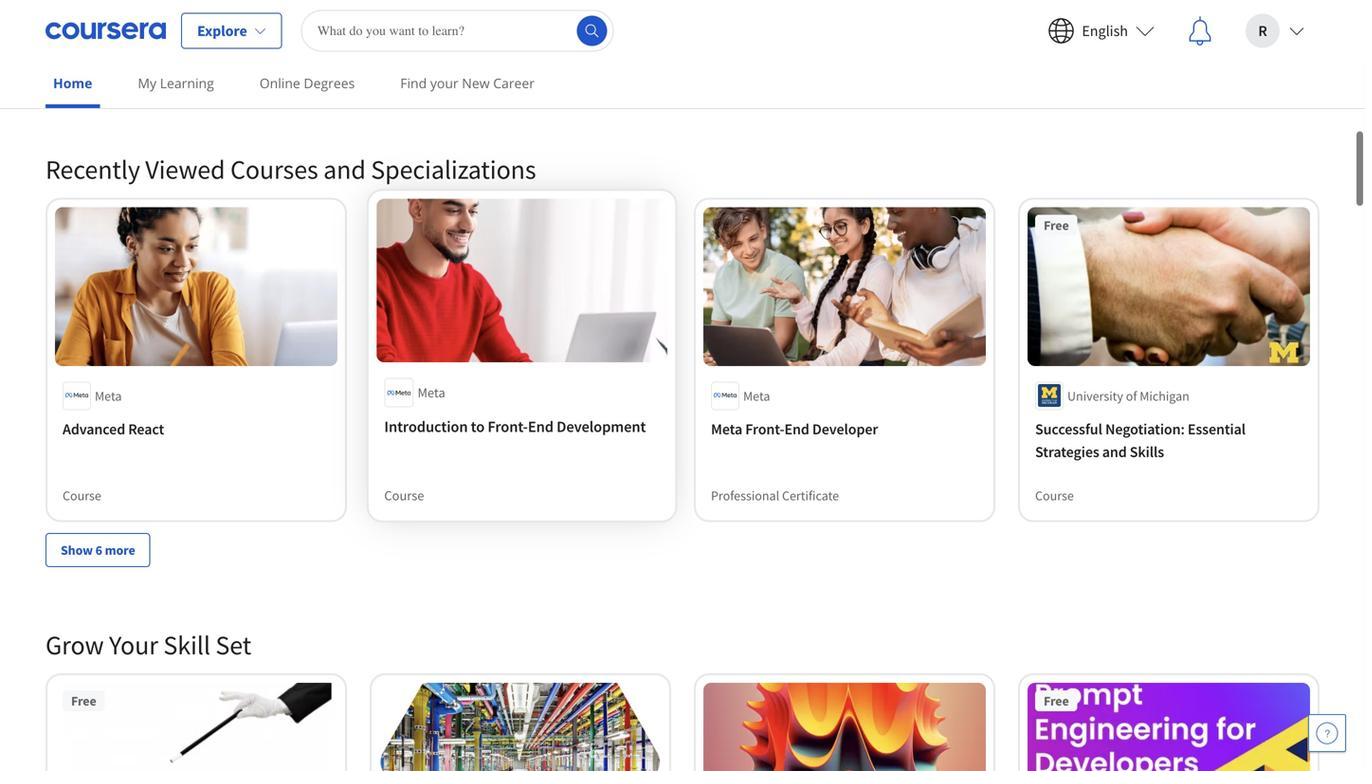 Task type: describe. For each thing, give the bounding box(es) containing it.
introduction
[[384, 417, 468, 436]]

meta for meta
[[744, 387, 771, 404]]

grow your skill set
[[46, 628, 251, 661]]

grow your skill set collection element
[[34, 597, 1331, 771]]

explore button
[[181, 13, 282, 49]]

show 6 more
[[61, 541, 135, 558]]

course for advanced react
[[63, 486, 101, 503]]

more for show 8 more
[[105, 66, 135, 83]]

negotiation:
[[1106, 419, 1185, 438]]

to
[[471, 417, 485, 436]]

successful negotiation: essential strategies and skills link
[[1036, 417, 1303, 463]]

degrees
[[304, 74, 355, 92]]

online degrees link
[[252, 62, 363, 104]]

recently viewed courses and specializations
[[46, 152, 536, 186]]

meta front-end developer
[[711, 419, 878, 438]]

and inside successful negotiation: essential strategies and skills
[[1103, 442, 1127, 461]]

explore
[[197, 21, 247, 40]]

coursera image
[[46, 16, 166, 46]]

introduction to front-end development link
[[384, 415, 660, 438]]

university
[[1068, 387, 1124, 404]]

online degrees
[[260, 74, 355, 92]]

english
[[1082, 21, 1129, 40]]

introduction to front-end development
[[384, 417, 646, 436]]

online
[[260, 74, 300, 92]]

set
[[216, 628, 251, 661]]

front- inside meta front-end developer link
[[746, 419, 785, 438]]

show 8 more
[[61, 66, 135, 83]]

react
[[128, 419, 164, 438]]

meta for advanced
[[95, 387, 122, 404]]

developer
[[813, 419, 878, 438]]

recently
[[46, 152, 140, 186]]

skills
[[1130, 442, 1165, 461]]

find your new career
[[400, 74, 535, 92]]

home link
[[46, 62, 100, 108]]



Task type: vqa. For each thing, say whether or not it's contained in the screenshot.
2nd course
yes



Task type: locate. For each thing, give the bounding box(es) containing it.
of
[[1126, 387, 1137, 404]]

end
[[528, 417, 554, 436], [785, 419, 810, 438]]

free inside "recently viewed courses and specializations collection" element
[[1044, 216, 1069, 234]]

essential
[[1188, 419, 1246, 438]]

show left the 8
[[61, 66, 93, 83]]

advanced react
[[63, 419, 164, 438]]

0 vertical spatial show
[[61, 66, 93, 83]]

specializations
[[371, 152, 536, 186]]

2 more from the top
[[105, 541, 135, 558]]

front- inside introduction to front-end development link
[[488, 417, 528, 436]]

certificate
[[134, 11, 191, 28], [458, 11, 515, 28], [1107, 11, 1164, 28], [782, 486, 839, 503]]

career
[[493, 74, 535, 92]]

None search field
[[301, 10, 614, 52]]

1 horizontal spatial and
[[1103, 442, 1127, 461]]

0 horizontal spatial end
[[528, 417, 554, 436]]

course for introduction to front-end development
[[384, 486, 424, 504]]

new
[[462, 74, 490, 92]]

0 vertical spatial more
[[105, 66, 135, 83]]

english button
[[1033, 0, 1170, 61]]

r
[[1259, 21, 1268, 40]]

help center image
[[1316, 722, 1339, 744]]

show inside "button"
[[61, 541, 93, 558]]

1 vertical spatial and
[[1103, 442, 1127, 461]]

professional inside "recently viewed courses and specializations collection" element
[[711, 486, 780, 503]]

show 8 more button
[[46, 57, 150, 91]]

1 vertical spatial show
[[61, 541, 93, 558]]

0 horizontal spatial front-
[[488, 417, 528, 436]]

your
[[109, 628, 158, 661]]

0 vertical spatial and
[[323, 152, 366, 186]]

0 horizontal spatial and
[[323, 152, 366, 186]]

meta
[[418, 384, 446, 401], [95, 387, 122, 404], [744, 387, 771, 404], [711, 419, 743, 438]]

end left 'developer'
[[785, 419, 810, 438]]

grow
[[46, 628, 104, 661]]

home
[[53, 74, 92, 92]]

more
[[105, 66, 135, 83], [105, 541, 135, 558]]

r button
[[1231, 0, 1320, 61]]

free
[[1044, 216, 1069, 234], [71, 692, 96, 709], [1044, 692, 1069, 709]]

What do you want to learn? text field
[[301, 10, 614, 52]]

professional
[[63, 11, 131, 28], [387, 11, 455, 28], [1036, 11, 1104, 28], [711, 486, 780, 503]]

2 show from the top
[[61, 541, 93, 558]]

course
[[384, 486, 424, 504], [63, 486, 101, 503], [1036, 486, 1074, 503]]

my learning link
[[130, 62, 222, 104]]

successful
[[1036, 419, 1103, 438]]

3 course from the left
[[1036, 486, 1074, 503]]

show for show 8 more
[[61, 66, 93, 83]]

university of michigan
[[1068, 387, 1190, 404]]

1 show from the top
[[61, 66, 93, 83]]

1 horizontal spatial front-
[[746, 419, 785, 438]]

show inside button
[[61, 66, 93, 83]]

8
[[95, 66, 102, 83]]

advanced react link
[[63, 417, 330, 440]]

1 horizontal spatial course
[[384, 486, 424, 504]]

meta for introduction
[[418, 384, 446, 401]]

more for show 6 more
[[105, 541, 135, 558]]

1 horizontal spatial end
[[785, 419, 810, 438]]

front-
[[488, 417, 528, 436], [746, 419, 785, 438]]

my
[[138, 74, 157, 92]]

1 course from the left
[[384, 486, 424, 504]]

strategies
[[1036, 442, 1100, 461]]

more inside show 8 more button
[[105, 66, 135, 83]]

front- right to
[[488, 417, 528, 436]]

course down strategies
[[1036, 486, 1074, 503]]

show 6 more button
[[46, 533, 150, 567]]

my learning
[[138, 74, 214, 92]]

and left "skills"
[[1103, 442, 1127, 461]]

course for successful negotiation: essential strategies and skills
[[1036, 486, 1074, 503]]

meta front-end developer link
[[711, 417, 979, 440]]

0 horizontal spatial course
[[63, 486, 101, 503]]

viewed
[[145, 152, 225, 186]]

course down introduction
[[384, 486, 424, 504]]

find your new career link
[[393, 62, 542, 104]]

skill
[[163, 628, 210, 661]]

2 horizontal spatial course
[[1036, 486, 1074, 503]]

courses
[[230, 152, 318, 186]]

show
[[61, 66, 93, 83], [61, 541, 93, 558]]

course up show 6 more "button" in the left bottom of the page
[[63, 486, 101, 503]]

and
[[323, 152, 366, 186], [1103, 442, 1127, 461]]

more right the 8
[[105, 66, 135, 83]]

more right 6
[[105, 541, 135, 558]]

learning
[[160, 74, 214, 92]]

front- left 'developer'
[[746, 419, 785, 438]]

professional certificate
[[63, 11, 191, 28], [387, 11, 515, 28], [1036, 11, 1164, 28], [711, 486, 839, 503]]

michigan
[[1140, 387, 1190, 404]]

show left 6
[[61, 541, 93, 558]]

successful negotiation: essential strategies and skills
[[1036, 419, 1246, 461]]

your
[[430, 74, 459, 92]]

most popular certificates collection element
[[34, 0, 1331, 122]]

professional certificate inside "recently viewed courses and specializations collection" element
[[711, 486, 839, 503]]

more inside show 6 more "button"
[[105, 541, 135, 558]]

show for show 6 more
[[61, 541, 93, 558]]

end left development at the bottom
[[528, 417, 554, 436]]

advanced
[[63, 419, 125, 438]]

development
[[557, 417, 646, 436]]

recently viewed courses and specializations collection element
[[34, 122, 1331, 597]]

find
[[400, 74, 427, 92]]

certificate inside "recently viewed courses and specializations collection" element
[[782, 486, 839, 503]]

6
[[95, 541, 102, 558]]

2 course from the left
[[63, 486, 101, 503]]

1 vertical spatial more
[[105, 541, 135, 558]]

1 more from the top
[[105, 66, 135, 83]]

and right courses
[[323, 152, 366, 186]]



